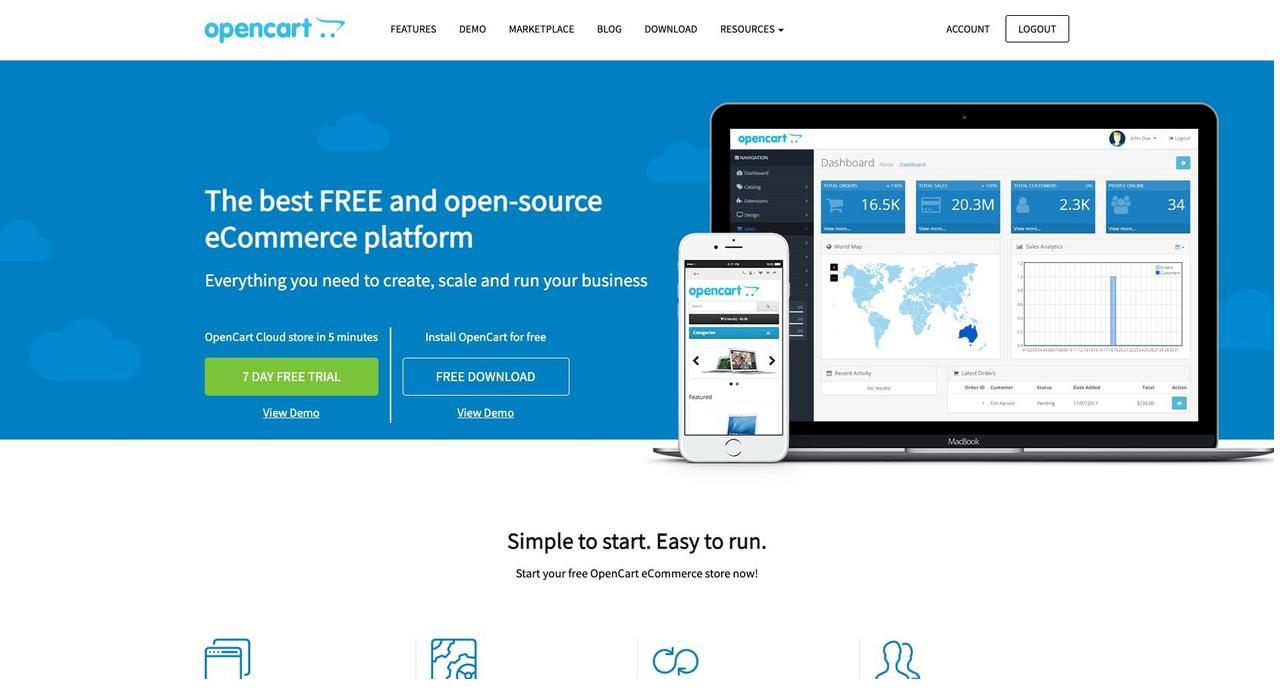 Task type: describe. For each thing, give the bounding box(es) containing it.
opencart - open source shopping cart solution image
[[205, 16, 345, 43]]



Task type: vqa. For each thing, say whether or not it's contained in the screenshot.
OpenCart - Open Source Shopping Cart Solution image
yes



